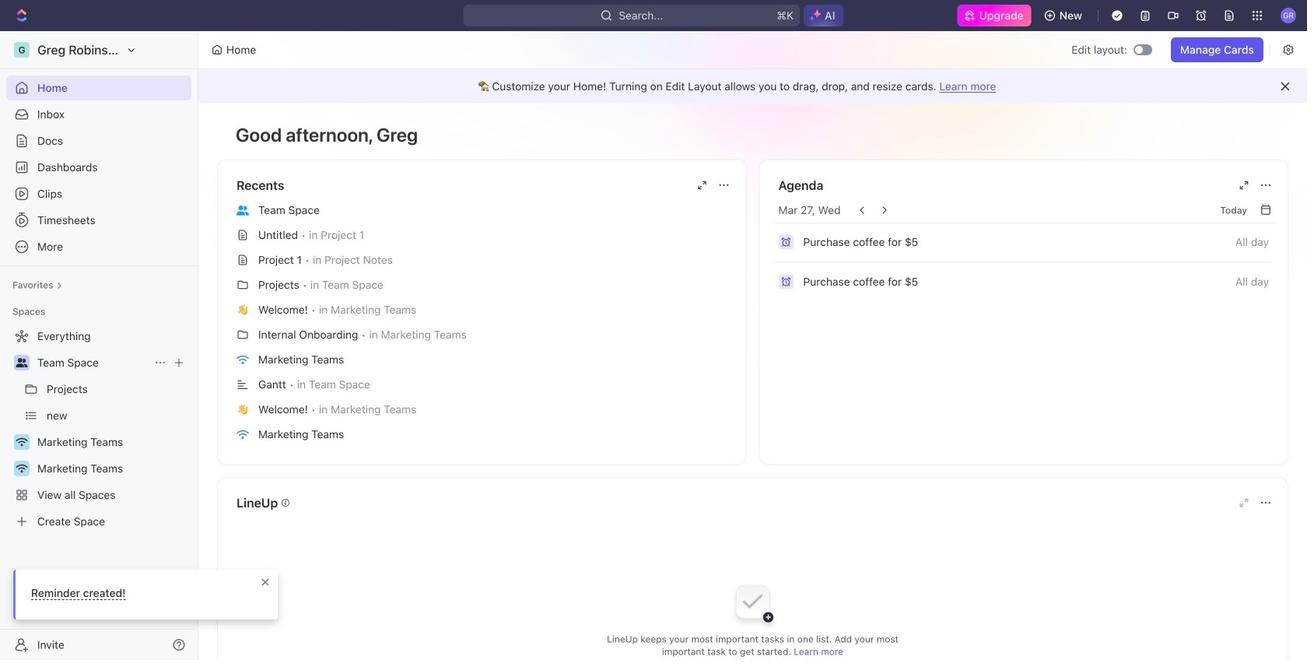 Task type: locate. For each thing, give the bounding box(es) containing it.
2 vertical spatial wifi image
[[16, 464, 28, 473]]

wifi image inside tree
[[16, 464, 28, 473]]

alert
[[199, 69, 1308, 104]]

wifi image
[[16, 438, 28, 447]]

wifi image
[[237, 355, 249, 365], [237, 430, 249, 440], [16, 464, 28, 473]]

sidebar navigation
[[0, 31, 202, 660]]

tree
[[6, 324, 192, 534]]



Task type: vqa. For each thing, say whether or not it's contained in the screenshot.
wifi icon
yes



Task type: describe. For each thing, give the bounding box(es) containing it.
tree inside 'sidebar' navigation
[[6, 324, 192, 534]]

greg robinson's workspace, , element
[[14, 42, 30, 58]]

user group image
[[16, 358, 28, 367]]

1 vertical spatial wifi image
[[237, 430, 249, 440]]

user group image
[[237, 205, 249, 215]]

0 vertical spatial wifi image
[[237, 355, 249, 365]]



